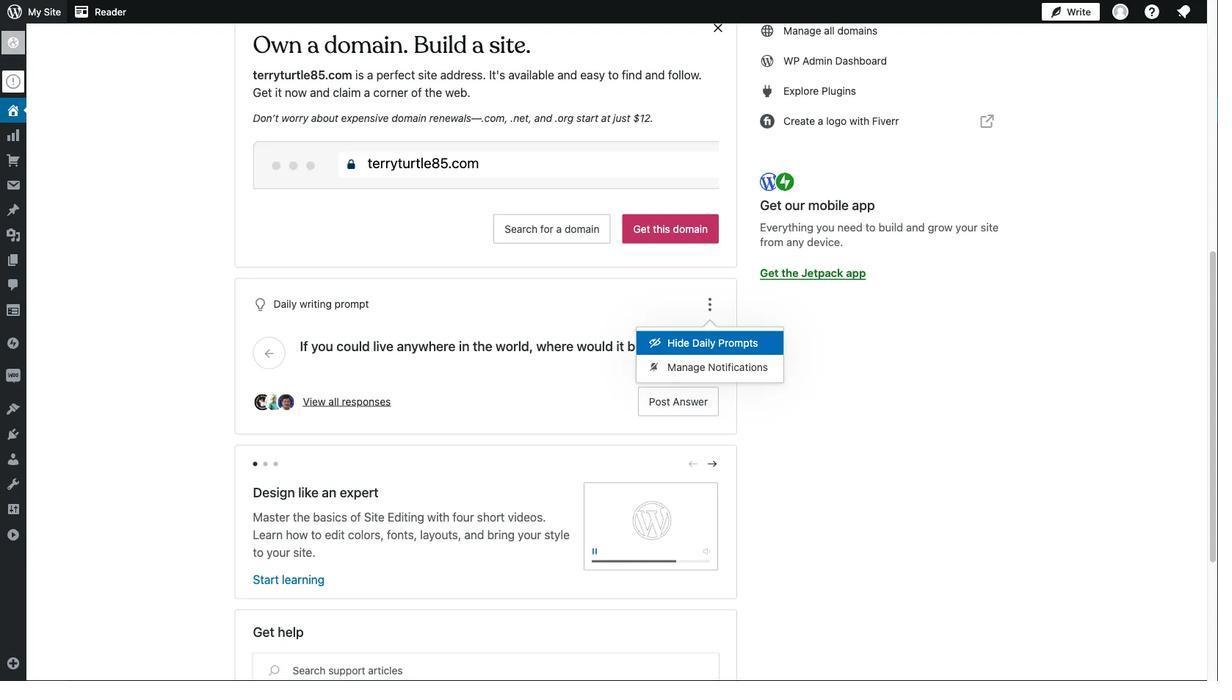 Task type: vqa. For each thing, say whether or not it's contained in the screenshot.
could
yes



Task type: locate. For each thing, give the bounding box(es) containing it.
edit
[[325, 528, 345, 542]]

of up colors,
[[351, 510, 361, 524]]

the left jetpack
[[782, 266, 799, 279]]

the
[[425, 86, 442, 100], [782, 266, 799, 279], [473, 338, 493, 354], [293, 510, 310, 524]]

0 vertical spatial with
[[850, 115, 870, 127]]

manage
[[784, 25, 822, 37]]

domain
[[392, 112, 427, 124], [565, 223, 600, 235], [674, 223, 708, 235]]

1 vertical spatial img image
[[6, 369, 21, 384]]

0 vertical spatial site
[[418, 68, 438, 82]]

daily left writing
[[274, 298, 297, 310]]

it left be?
[[617, 338, 625, 354]]

0 vertical spatial your
[[956, 221, 979, 234]]

0 horizontal spatial all
[[329, 395, 339, 407]]

0 vertical spatial site.
[[489, 30, 531, 60]]

admin
[[803, 55, 833, 67]]

of
[[411, 86, 422, 100], [351, 510, 361, 524]]

grow
[[928, 221, 953, 234]]

basics
[[313, 510, 347, 524]]

0 horizontal spatial site
[[418, 68, 438, 82]]

site. up 'it's'
[[489, 30, 531, 60]]

you inside everything you need to build and grow your site from any device.
[[817, 221, 835, 234]]

get down the 'from'
[[761, 266, 779, 279]]

perfect
[[377, 68, 415, 82]]

colors,
[[348, 528, 384, 542]]

all for view
[[329, 395, 339, 407]]

menu
[[637, 327, 784, 382]]

everything
[[761, 221, 814, 234]]

to left find
[[609, 68, 619, 82]]

start learning button
[[253, 573, 325, 587]]

with up "layouts,"
[[428, 510, 450, 524]]

a up "address."
[[473, 30, 484, 60]]

it inside 'is a perfect site address. it's available and easy to find and follow. get it now and claim a corner of the web.'
[[275, 86, 282, 100]]

manage all domains
[[784, 25, 878, 37]]

2 horizontal spatial your
[[956, 221, 979, 234]]

manage notifications link
[[637, 355, 784, 379]]

1 vertical spatial all
[[329, 395, 339, 407]]

0 horizontal spatial site.
[[293, 545, 316, 559]]

0 vertical spatial you
[[817, 221, 835, 234]]

get for get this domain
[[634, 223, 651, 235]]

the left web.
[[425, 86, 442, 100]]

toggle menu image
[[702, 296, 719, 313]]

1 vertical spatial site.
[[293, 545, 316, 559]]

all right the "manage"
[[825, 25, 835, 37]]

0 horizontal spatial your
[[267, 545, 290, 559]]

address.
[[441, 68, 486, 82]]

jetpack
[[802, 266, 844, 279]]

site right grow
[[981, 221, 999, 234]]

explore plugins
[[784, 85, 857, 97]]

get left the this
[[634, 223, 651, 235]]

1 horizontal spatial of
[[411, 86, 422, 100]]

site right perfect
[[418, 68, 438, 82]]

with
[[850, 115, 870, 127], [428, 510, 450, 524]]

view all responses
[[303, 395, 391, 407]]

0 vertical spatial all
[[825, 25, 835, 37]]

you up any device.
[[817, 221, 835, 234]]

get inside 'link'
[[761, 266, 779, 279]]

2 vertical spatial your
[[267, 545, 290, 559]]

worry
[[282, 112, 309, 124]]

0 horizontal spatial daily
[[274, 298, 297, 310]]

my site
[[28, 6, 61, 17]]

next image
[[706, 457, 719, 471]]

is a perfect site address. it's available and easy to find and follow. get it now and claim a corner of the web.
[[253, 68, 702, 100]]

domain right 'for'
[[565, 223, 600, 235]]

corner
[[374, 86, 408, 100]]

find
[[622, 68, 643, 82]]

get left our
[[761, 197, 782, 213]]

of right corner
[[411, 86, 422, 100]]

answered users image left answered users image
[[253, 393, 272, 412]]

site.
[[489, 30, 531, 60], [293, 545, 316, 559]]

explore
[[784, 85, 819, 97]]

answered users image
[[277, 393, 296, 412]]

create a logo with fiverr link
[[761, 107, 1011, 136]]

all
[[825, 25, 835, 37], [329, 395, 339, 407]]

the right in
[[473, 338, 493, 354]]

domain down corner
[[392, 112, 427, 124]]

1 horizontal spatial site
[[364, 510, 385, 524]]

1 img image from the top
[[6, 336, 21, 350]]

0 vertical spatial it
[[275, 86, 282, 100]]

1 vertical spatial daily
[[693, 337, 716, 349]]

and left .org
[[535, 112, 553, 124]]

domain right the this
[[674, 223, 708, 235]]

if you could live anywhere in the world, where would it be?
[[300, 338, 650, 354]]

an
[[322, 484, 337, 500]]

and right build
[[907, 221, 926, 234]]

daily
[[274, 298, 297, 310], [693, 337, 716, 349]]

1 horizontal spatial site
[[981, 221, 999, 234]]

and inside everything you need to build and grow your site from any device.
[[907, 221, 926, 234]]

1 vertical spatial with
[[428, 510, 450, 524]]

pager controls element
[[253, 457, 719, 471]]

domain.
[[324, 30, 409, 60]]

tooltip
[[636, 319, 785, 383]]

to left edit in the bottom of the page
[[311, 528, 322, 542]]

you for could
[[311, 338, 333, 354]]

hide daily prompts button
[[637, 331, 784, 355]]

claim
[[333, 86, 361, 100]]

it left now
[[275, 86, 282, 100]]

wordpress and jetpack app image
[[761, 171, 797, 193]]

get the jetpack app
[[761, 266, 867, 279]]

manage notifications
[[668, 361, 769, 373]]

a left logo
[[818, 115, 824, 127]]

your right grow
[[956, 221, 979, 234]]

0 horizontal spatial you
[[311, 338, 333, 354]]

menu containing hide daily prompts
[[637, 327, 784, 382]]

search for a domain link
[[494, 214, 611, 244]]

with right logo
[[850, 115, 870, 127]]

site. inside master the basics of site editing with four short videos. learn how to edit colors, fonts, layouts, and bring your style to your site.
[[293, 545, 316, 559]]

about
[[311, 112, 339, 124]]

get inside button
[[634, 223, 651, 235]]

2 answered users image from the left
[[265, 393, 284, 412]]

the inside master the basics of site editing with four short videos. learn how to edit colors, fonts, layouts, and bring your style to your site.
[[293, 510, 310, 524]]

daily writing prompt
[[274, 298, 369, 310]]

it's
[[489, 68, 506, 82]]

1 vertical spatial it
[[617, 338, 625, 354]]

everything you need to build and grow your site from any device.
[[761, 221, 999, 248]]

and down four
[[465, 528, 485, 542]]

1 vertical spatial site
[[981, 221, 999, 234]]

0 horizontal spatial of
[[351, 510, 361, 524]]

get this domain button
[[623, 214, 719, 244]]

like
[[298, 484, 319, 500]]

available
[[509, 68, 555, 82]]

layouts,
[[420, 528, 462, 542]]

0 vertical spatial img image
[[6, 336, 21, 350]]

now
[[285, 86, 307, 100]]

get this domain
[[634, 223, 708, 235]]

need
[[838, 221, 863, 234]]

short
[[477, 510, 505, 524]]

0 horizontal spatial with
[[428, 510, 450, 524]]

answered users image left view
[[265, 393, 284, 412]]

your down learn
[[267, 545, 290, 559]]

learning
[[282, 573, 325, 587]]

your inside everything you need to build and grow your site from any device.
[[956, 221, 979, 234]]

img image
[[6, 336, 21, 350], [6, 369, 21, 384]]

1 vertical spatial you
[[311, 338, 333, 354]]

and left easy at the top left of the page
[[558, 68, 578, 82]]

how
[[286, 528, 308, 542]]

manage all domains link
[[761, 16, 1011, 46]]

1 horizontal spatial all
[[825, 25, 835, 37]]

your
[[956, 221, 979, 234], [518, 528, 542, 542], [267, 545, 290, 559]]

world,
[[496, 338, 533, 354]]

fiverr
[[873, 115, 900, 127]]

1 vertical spatial of
[[351, 510, 361, 524]]

site. down 'how' at the left bottom of the page
[[293, 545, 316, 559]]

for
[[541, 223, 554, 235]]

to
[[609, 68, 619, 82], [866, 221, 876, 234], [311, 528, 322, 542], [253, 545, 264, 559]]

all right view
[[329, 395, 339, 407]]

and
[[558, 68, 578, 82], [646, 68, 666, 82], [310, 86, 330, 100], [535, 112, 553, 124], [907, 221, 926, 234], [465, 528, 485, 542]]

show previous prompt image
[[263, 346, 276, 360]]

1 horizontal spatial your
[[518, 528, 542, 542]]

logo
[[827, 115, 847, 127]]

plugins
[[822, 85, 857, 97]]

to inside 'is a perfect site address. it's available and easy to find and follow. get it now and claim a corner of the web.'
[[609, 68, 619, 82]]

1 horizontal spatial you
[[817, 221, 835, 234]]

to left build
[[866, 221, 876, 234]]

your down videos.
[[518, 528, 542, 542]]

1 vertical spatial site
[[364, 510, 385, 524]]

all for manage
[[825, 25, 835, 37]]

1 horizontal spatial site.
[[489, 30, 531, 60]]

0 vertical spatial of
[[411, 86, 422, 100]]

daily up the "manage notifications" link
[[693, 337, 716, 349]]

to down learn
[[253, 545, 264, 559]]

the up 'how' at the left bottom of the page
[[293, 510, 310, 524]]

and right now
[[310, 86, 330, 100]]

2 horizontal spatial domain
[[674, 223, 708, 235]]

own a domain. build a site.
[[253, 30, 531, 60]]

site right my
[[44, 6, 61, 17]]

1 horizontal spatial with
[[850, 115, 870, 127]]

don't worry about expensive domain renewals—.com, .net, and .org start at just $12.
[[253, 112, 654, 124]]

our
[[785, 197, 806, 213]]

design
[[253, 484, 295, 500]]

get up don't
[[253, 86, 272, 100]]

answered users image
[[253, 393, 272, 412], [265, 393, 284, 412]]

0 vertical spatial site
[[44, 6, 61, 17]]

you
[[817, 221, 835, 234], [311, 338, 333, 354]]

None search field
[[253, 654, 719, 681]]

could
[[337, 338, 370, 354]]

0 horizontal spatial it
[[275, 86, 282, 100]]

anywhere
[[397, 338, 456, 354]]

you right if
[[311, 338, 333, 354]]

1 horizontal spatial daily
[[693, 337, 716, 349]]

site up colors,
[[364, 510, 385, 524]]

videos.
[[508, 510, 546, 524]]

build
[[414, 30, 467, 60]]

get for get the jetpack app
[[761, 266, 779, 279]]

$12.
[[634, 112, 654, 124]]



Task type: describe. For each thing, give the bounding box(es) containing it.
explore plugins link
[[761, 76, 1011, 106]]

wp admin dashboard
[[784, 55, 888, 67]]

view all responses link
[[303, 394, 631, 409]]

you for need
[[817, 221, 835, 234]]

tooltip containing hide daily prompts
[[636, 319, 785, 383]]

prompt
[[335, 298, 369, 310]]

create a logo with fiverr
[[784, 115, 900, 127]]

dashboard
[[836, 55, 888, 67]]

master
[[253, 510, 290, 524]]

answer
[[673, 395, 708, 407]]

site inside 'is a perfect site address. it's available and easy to find and follow. get it now and claim a corner of the web.'
[[418, 68, 438, 82]]

1 horizontal spatial domain
[[565, 223, 600, 235]]

domain inside button
[[674, 223, 708, 235]]

this
[[653, 223, 671, 235]]

at
[[602, 112, 611, 124]]

my site link
[[0, 0, 67, 24]]

wp admin dashboard link
[[761, 46, 1011, 76]]

previous image
[[687, 457, 700, 471]]

2 img image from the top
[[6, 369, 21, 384]]

design like an expert
[[253, 484, 379, 500]]

get inside 'is a perfect site address. it's available and easy to find and follow. get it now and claim a corner of the web.'
[[253, 86, 272, 100]]

don't
[[253, 112, 279, 124]]

search
[[505, 223, 538, 235]]

daily inside button
[[693, 337, 716, 349]]

1 horizontal spatial it
[[617, 338, 625, 354]]

fonts,
[[387, 528, 417, 542]]

would
[[577, 338, 614, 354]]

web.
[[446, 86, 471, 100]]

post answer link
[[638, 387, 719, 416]]

.net,
[[511, 112, 532, 124]]

get our mobile app
[[761, 197, 876, 213]]

prompts
[[719, 337, 759, 349]]

if
[[300, 338, 308, 354]]

a right the "is" at the top left of page
[[367, 68, 374, 82]]

time image
[[1212, 57, 1219, 70]]

a up terryturtle85.com
[[308, 30, 319, 60]]

just
[[614, 112, 631, 124]]

my profile image
[[1113, 4, 1129, 20]]

is
[[356, 68, 364, 82]]

dismiss domain name promotion image
[[712, 19, 725, 37]]

0 horizontal spatial site
[[44, 6, 61, 17]]

0 horizontal spatial domain
[[392, 112, 427, 124]]

post
[[650, 395, 671, 407]]

where
[[537, 338, 574, 354]]

1 vertical spatial your
[[518, 528, 542, 542]]

expensive
[[341, 112, 389, 124]]

start
[[577, 112, 599, 124]]

get for get our mobile app
[[761, 197, 782, 213]]

get help
[[253, 624, 304, 640]]

create
[[784, 115, 816, 127]]

own
[[253, 30, 302, 60]]

show next prompt image
[[697, 346, 710, 360]]

easy
[[581, 68, 605, 82]]

hide
[[668, 337, 690, 349]]

editing
[[388, 510, 425, 524]]

0 vertical spatial daily
[[274, 298, 297, 310]]

write link
[[1043, 0, 1101, 24]]

writing
[[300, 298, 332, 310]]

live
[[373, 338, 394, 354]]

app
[[847, 266, 867, 279]]

open search image
[[256, 662, 293, 679]]

the inside 'link'
[[782, 266, 799, 279]]

expert
[[340, 484, 379, 500]]

terryturtle85.com
[[253, 68, 353, 82]]

learn
[[253, 528, 283, 542]]

build
[[879, 221, 904, 234]]

four
[[453, 510, 474, 524]]

a right claim
[[364, 86, 370, 100]]

and inside master the basics of site editing with four short videos. learn how to edit colors, fonts, layouts, and bring your style to your site.
[[465, 528, 485, 542]]

with inside master the basics of site editing with four short videos. learn how to edit colors, fonts, layouts, and bring your style to your site.
[[428, 510, 450, 524]]

start learning
[[253, 573, 325, 587]]

of inside master the basics of site editing with four short videos. learn how to edit colors, fonts, layouts, and bring your style to your site.
[[351, 510, 361, 524]]

to inside everything you need to build and grow your site from any device.
[[866, 221, 876, 234]]

of inside 'is a perfect site address. it's available and easy to find and follow. get it now and claim a corner of the web.'
[[411, 86, 422, 100]]

the inside 'is a perfect site address. it's available and easy to find and follow. get it now and claim a corner of the web.'
[[425, 86, 442, 100]]

post answer
[[650, 395, 708, 407]]

renewals—.com,
[[430, 112, 508, 124]]

in
[[459, 338, 470, 354]]

wp
[[784, 55, 800, 67]]

a right 'for'
[[557, 223, 562, 235]]

follow.
[[669, 68, 702, 82]]

site inside everything you need to build and grow your site from any device.
[[981, 221, 999, 234]]

reader
[[95, 6, 126, 17]]

site inside master the basics of site editing with four short videos. learn how to edit colors, fonts, layouts, and bring your style to your site.
[[364, 510, 385, 524]]

my
[[28, 6, 41, 17]]

1 answered users image from the left
[[253, 393, 272, 412]]

search for a domain
[[505, 223, 600, 235]]

responses
[[342, 395, 391, 407]]

manage your notifications image
[[1176, 3, 1193, 21]]

help image
[[1144, 3, 1162, 21]]

master the basics of site editing with four short videos. learn how to edit colors, fonts, layouts, and bring your style to your site.
[[253, 510, 570, 559]]

and right find
[[646, 68, 666, 82]]

hide daily prompts
[[668, 337, 759, 349]]

from
[[761, 235, 784, 248]]

be?
[[628, 338, 650, 354]]

Search search field
[[293, 657, 716, 681]]

reader link
[[67, 0, 132, 24]]



